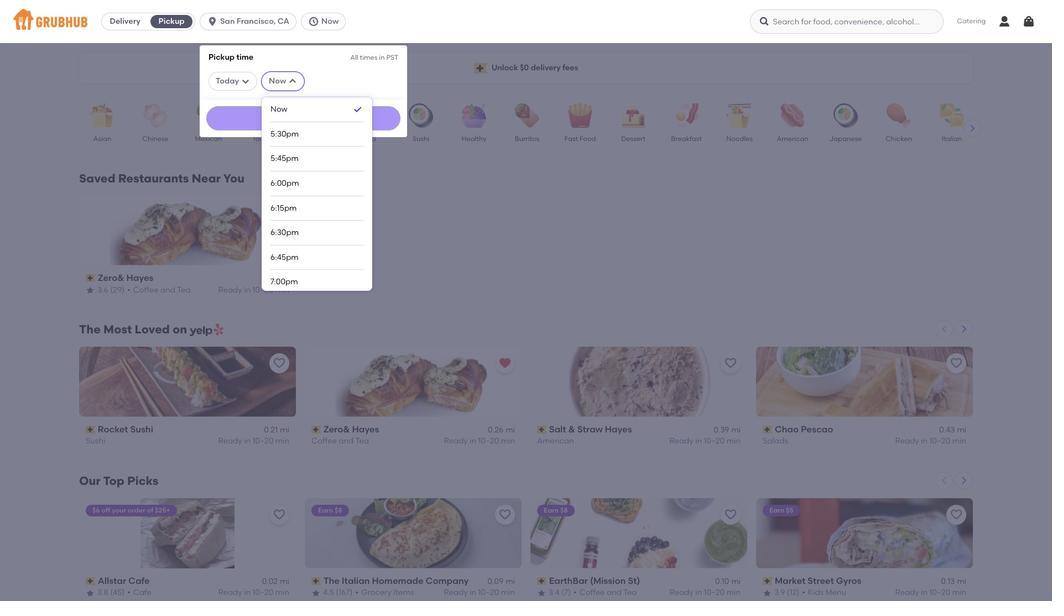 Task type: describe. For each thing, give the bounding box(es) containing it.
0.26 mi for saved restaurant image at the left top
[[262, 274, 289, 283]]

picks
[[127, 474, 159, 488]]

10–20 for subscription pass icon related to the italian homemade company
[[478, 588, 499, 598]]

save this restaurant image for market
[[950, 508, 963, 522]]

ready in 10–20 min for rocket sushi's subscription pass icon
[[218, 437, 289, 446]]

(7)
[[562, 588, 571, 598]]

caret right icon image for our top picks
[[960, 476, 969, 485]]

subscription pass image for chao pescao
[[763, 426, 773, 434]]

hayes for saved restaurant icon
[[352, 424, 379, 435]]

delivery button
[[102, 13, 148, 30]]

your
[[112, 507, 126, 514]]

ready in 10–20 min for zero& hayes's subscription pass image
[[218, 285, 289, 295]]

now button
[[301, 13, 350, 30]]

3.8 (45)
[[97, 588, 125, 598]]

san
[[220, 17, 235, 26]]

market street gyros
[[775, 576, 862, 586]]

check icon image
[[353, 104, 364, 115]]

1 horizontal spatial american
[[777, 135, 809, 143]]

allstar cafe
[[98, 576, 150, 586]]

3.9
[[775, 588, 785, 598]]

now inside button
[[322, 17, 339, 26]]

burritos image
[[508, 103, 547, 128]]

noodles image
[[720, 103, 759, 128]]

2 horizontal spatial hayes
[[605, 424, 632, 435]]

$6 off your order of $25+
[[92, 507, 170, 514]]

ready for subscription pass icon for allstar cafe
[[218, 588, 242, 598]]

pickup for pickup time
[[209, 53, 235, 62]]

7:00pm
[[271, 277, 298, 287]]

breakfast image
[[667, 103, 706, 128]]

cafe for allstar cafe
[[128, 576, 150, 586]]

0.21 mi
[[264, 426, 289, 435]]

francisco,
[[237, 17, 276, 26]]

all
[[350, 54, 358, 61]]

company
[[426, 576, 469, 586]]

the italian homemade company
[[324, 576, 469, 586]]

hamburgers image
[[295, 103, 334, 128]]

pizza
[[360, 135, 376, 143]]

in inside navigation
[[379, 54, 385, 61]]

3.4
[[549, 588, 560, 598]]

ready for subscription pass icon for market street gyros
[[896, 588, 919, 598]]

unlock
[[492, 63, 518, 72]]

3.9 (12)
[[775, 588, 800, 598]]

items
[[394, 588, 414, 598]]

the for the most loved on
[[79, 323, 101, 336]]

loved
[[135, 323, 170, 336]]

0 horizontal spatial american
[[537, 437, 574, 446]]

time
[[237, 53, 254, 62]]

hamburgers
[[295, 135, 335, 143]]

update button
[[206, 106, 401, 131]]

saved restaurant button for subscription pass icon associated with zero& hayes
[[495, 354, 515, 373]]

1 vertical spatial coffee
[[312, 437, 337, 446]]

6:00pm
[[271, 179, 299, 188]]

• for hayes
[[127, 285, 130, 295]]

6:45pm
[[271, 253, 299, 262]]

0.13 mi
[[941, 577, 967, 587]]

mexican
[[195, 135, 222, 143]]

pickup time
[[209, 53, 254, 62]]

mi for subscription pass icon associated with salt & straw hayes
[[732, 426, 741, 435]]

save this restaurant image for the
[[499, 508, 512, 522]]

menu
[[826, 588, 847, 598]]

ready in 10–20 min for subscription pass icon for market street gyros
[[896, 588, 967, 598]]

10–20 for subscription pass icon associated with salt & straw hayes
[[704, 437, 725, 446]]

saved restaurant image
[[273, 205, 286, 219]]

pst
[[386, 54, 398, 61]]

star icon image for earthbar (mission st)
[[537, 589, 546, 598]]

mi for rocket sushi's subscription pass icon
[[280, 426, 289, 435]]

$5
[[786, 507, 794, 514]]

you
[[223, 172, 245, 185]]

chinese
[[142, 135, 169, 143]]

• coffee and tea for hayes
[[127, 285, 191, 295]]

ready in 10–20 min for subscription pass image for chao pescao
[[896, 437, 967, 446]]

american image
[[774, 103, 812, 128]]

ready in 10–20 min for subscription pass image for earthbar (mission st)
[[670, 588, 741, 598]]

ready in 10–20 min for subscription pass icon associated with zero& hayes
[[444, 437, 515, 446]]

burritos
[[515, 135, 540, 143]]

10–20 for subscription pass icon associated with zero& hayes
[[478, 437, 499, 446]]

mi right 0.10
[[732, 577, 741, 587]]

0.09 mi
[[488, 577, 515, 587]]

dessert image
[[614, 103, 653, 128]]

zero& hayes for subscription pass icon associated with zero& hayes
[[324, 424, 379, 435]]

1 vertical spatial and
[[339, 437, 354, 446]]

earn $8 for the
[[318, 507, 342, 514]]

0.43
[[940, 426, 955, 435]]

delivery
[[531, 63, 561, 72]]

times
[[360, 54, 378, 61]]

earthbar
[[549, 576, 588, 586]]

order
[[128, 507, 145, 514]]

coffee and tea
[[312, 437, 369, 446]]

coffee for earthbar (mission st)
[[580, 588, 605, 598]]

ready for rocket sushi's subscription pass icon
[[218, 437, 242, 446]]

coffee for zero& hayes
[[133, 285, 159, 295]]

fast food image
[[561, 103, 600, 128]]

tea for earthbar (mission st)
[[624, 588, 637, 598]]

breakfast
[[671, 135, 702, 143]]

caret left icon image for our top picks
[[940, 476, 949, 485]]

0.13
[[941, 577, 955, 587]]

$25+
[[155, 507, 170, 514]]

caret left icon image for the most loved on
[[940, 325, 949, 334]]

ready in 10–20 min for subscription pass icon related to the italian homemade company
[[444, 588, 515, 598]]

earn $5
[[770, 507, 794, 514]]

tacos
[[252, 135, 271, 143]]

allstar cafe logo image
[[141, 498, 234, 569]]

today
[[216, 76, 239, 86]]

mexican image
[[189, 103, 228, 128]]

market
[[775, 576, 806, 586]]

japanese
[[830, 135, 862, 143]]

earthbar (mission st)
[[549, 576, 640, 586]]

0.39
[[714, 426, 729, 435]]

and for earthbar (mission st)
[[607, 588, 622, 598]]

asian image
[[83, 103, 122, 128]]

0 vertical spatial sushi
[[413, 135, 429, 143]]

star icon image for the italian homemade company
[[312, 589, 320, 598]]

mi for subscription pass icon related to the italian homemade company
[[506, 577, 515, 587]]

• kids menu
[[802, 588, 847, 598]]

healthy
[[462, 135, 487, 143]]

0 horizontal spatial save this restaurant image
[[273, 357, 286, 370]]

fast food
[[565, 135, 596, 143]]

• for (mission
[[574, 588, 577, 598]]

3.6 (29)
[[97, 285, 125, 295]]

10–20 for subscription pass icon for market street gyros
[[930, 588, 951, 598]]

dessert
[[622, 135, 646, 143]]

chao
[[775, 424, 799, 435]]

pickup button
[[148, 13, 195, 30]]

pizza image
[[349, 103, 387, 128]]

subscription pass image for salt & straw hayes
[[537, 426, 547, 434]]

san francisco, ca
[[220, 17, 289, 26]]

ready for subscription pass icon related to the italian homemade company
[[444, 588, 468, 598]]

chinese image
[[136, 103, 175, 128]]

top
[[103, 474, 124, 488]]

(167)
[[336, 588, 353, 598]]

ca
[[278, 17, 289, 26]]

off
[[101, 507, 110, 514]]

grubhub plus flag logo image
[[474, 63, 487, 73]]

most
[[103, 323, 132, 336]]



Task type: vqa. For each thing, say whether or not it's contained in the screenshot.
the leftmost Italian
yes



Task type: locate. For each thing, give the bounding box(es) containing it.
the for the italian homemade company
[[324, 576, 340, 586]]

mi right 0.09
[[506, 577, 515, 587]]

hayes right straw
[[605, 424, 632, 435]]

0.09
[[488, 577, 504, 587]]

pickup left time
[[209, 53, 235, 62]]

2 vertical spatial coffee
[[580, 588, 605, 598]]

0 horizontal spatial 0.26
[[262, 274, 278, 283]]

subscription pass image left allstar
[[86, 578, 96, 585]]

1 horizontal spatial 0.26
[[488, 426, 504, 435]]

$8 for earthbar
[[560, 507, 568, 514]]

update
[[291, 114, 316, 122]]

chicken
[[886, 135, 912, 143]]

0.26 for saved restaurant image at the left top
[[262, 274, 278, 283]]

pickup for pickup
[[159, 17, 185, 26]]

1 horizontal spatial and
[[339, 437, 354, 446]]

saved restaurant button for zero& hayes's subscription pass image
[[269, 202, 289, 222]]

zero& up coffee and tea
[[324, 424, 350, 435]]

restaurants
[[118, 172, 189, 185]]

sushi
[[413, 135, 429, 143], [130, 424, 153, 435], [86, 437, 105, 446]]

now option
[[271, 97, 364, 122]]

italian down the italian image
[[942, 135, 962, 143]]

now for pickup time
[[269, 76, 286, 86]]

1 horizontal spatial zero&
[[324, 424, 350, 435]]

saved restaurant button
[[269, 202, 289, 222], [495, 354, 515, 373]]

0 horizontal spatial italian
[[342, 576, 370, 586]]

1 vertical spatial zero&
[[324, 424, 350, 435]]

subscription pass image for market street gyros
[[763, 578, 773, 585]]

earn
[[318, 507, 333, 514], [544, 507, 559, 514], [770, 507, 785, 514]]

caret right icon image for the most loved on
[[960, 325, 969, 334]]

0 horizontal spatial and
[[160, 285, 175, 295]]

rocket
[[98, 424, 128, 435]]

1 vertical spatial saved restaurant button
[[495, 354, 515, 373]]

list box
[[271, 97, 364, 601]]

(29)
[[110, 285, 125, 295]]

0.26 mi for saved restaurant icon
[[488, 426, 515, 435]]

sushi down sushi 'image'
[[413, 135, 429, 143]]

• coffee and tea down (mission
[[574, 588, 637, 598]]

salt & straw hayes
[[549, 424, 632, 435]]

pickup right delivery button
[[159, 17, 185, 26]]

1 earn from the left
[[318, 507, 333, 514]]

sushi right rocket
[[130, 424, 153, 435]]

&
[[569, 424, 575, 435]]

mi for subscription pass icon for market street gyros
[[957, 577, 967, 587]]

6:30pm
[[271, 228, 299, 238]]

0 horizontal spatial saved restaurant button
[[269, 202, 289, 222]]

0 horizontal spatial $8
[[335, 507, 342, 514]]

star icon image left 3.4
[[537, 589, 546, 598]]

0 horizontal spatial earn
[[318, 507, 333, 514]]

svg image
[[759, 16, 770, 27]]

(12)
[[787, 588, 800, 598]]

1 vertical spatial italian
[[342, 576, 370, 586]]

1 vertical spatial sushi
[[130, 424, 153, 435]]

earn $8 for earthbar
[[544, 507, 568, 514]]

unlock $0 delivery fees
[[492, 63, 578, 72]]

• for italian
[[356, 588, 359, 598]]

the
[[79, 323, 101, 336], [324, 576, 340, 586]]

star icon image for market street gyros
[[763, 589, 772, 598]]

0 vertical spatial zero& hayes
[[98, 273, 154, 283]]

0 horizontal spatial • coffee and tea
[[127, 285, 191, 295]]

10–20
[[252, 285, 273, 295], [252, 437, 273, 446], [478, 437, 499, 446], [704, 437, 725, 446], [930, 437, 951, 446], [252, 588, 273, 598], [478, 588, 499, 598], [704, 588, 725, 598], [930, 588, 951, 598]]

2 caret left icon image from the top
[[940, 476, 949, 485]]

mi right 0.02
[[280, 577, 289, 587]]

save this restaurant button
[[269, 354, 289, 373], [721, 354, 741, 373], [947, 354, 967, 373], [269, 505, 289, 525], [495, 505, 515, 525], [721, 505, 741, 525], [947, 505, 967, 525]]

1 caret left icon image from the top
[[940, 325, 949, 334]]

1 horizontal spatial italian
[[942, 135, 962, 143]]

subscription pass image
[[86, 275, 96, 282], [763, 426, 773, 434], [537, 578, 547, 585]]

japanese image
[[827, 103, 865, 128]]

on
[[173, 323, 187, 336]]

earn for the italian homemade company
[[318, 507, 333, 514]]

0 vertical spatial the
[[79, 323, 101, 336]]

sushi image
[[402, 103, 440, 128]]

star icon image
[[86, 286, 95, 295], [86, 589, 95, 598], [312, 589, 320, 598], [537, 589, 546, 598], [763, 589, 772, 598]]

homemade
[[372, 576, 424, 586]]

$8 for the
[[335, 507, 342, 514]]

1 horizontal spatial 0.26 mi
[[488, 426, 515, 435]]

star icon image left 3.6
[[86, 286, 95, 295]]

1 horizontal spatial sushi
[[130, 424, 153, 435]]

svg image inside san francisco, ca button
[[207, 16, 218, 27]]

rocket sushi
[[98, 424, 153, 435]]

now for today
[[271, 105, 288, 114]]

delivery
[[110, 17, 140, 26]]

svg image inside now button
[[308, 16, 319, 27]]

the left most
[[79, 323, 101, 336]]

• grocery items
[[356, 588, 414, 598]]

asian
[[93, 135, 111, 143]]

cafe down allstar cafe
[[133, 588, 152, 598]]

2 vertical spatial now
[[271, 105, 288, 114]]

mi right 0.21
[[280, 426, 289, 435]]

salads
[[763, 437, 788, 446]]

pickup inside button
[[159, 17, 185, 26]]

food
[[580, 135, 596, 143]]

list box inside main navigation navigation
[[271, 97, 364, 601]]

subscription pass image left rocket
[[86, 426, 96, 434]]

of
[[147, 507, 153, 514]]

now
[[322, 17, 339, 26], [269, 76, 286, 86], [271, 105, 288, 114]]

sushi down rocket
[[86, 437, 105, 446]]

1 horizontal spatial tea
[[355, 437, 369, 446]]

0.10
[[715, 577, 729, 587]]

cafe
[[128, 576, 150, 586], [133, 588, 152, 598]]

the most loved on
[[79, 323, 190, 336]]

mi for subscription pass icon associated with zero& hayes
[[506, 426, 515, 435]]

0 horizontal spatial tea
[[177, 285, 191, 295]]

0 vertical spatial 0.26 mi
[[262, 274, 289, 283]]

• coffee and tea for (mission
[[574, 588, 637, 598]]

$6
[[92, 507, 100, 514]]

0 horizontal spatial pickup
[[159, 17, 185, 26]]

1 horizontal spatial earn $8
[[544, 507, 568, 514]]

star icon image left 4.5
[[312, 589, 320, 598]]

$0
[[520, 63, 529, 72]]

ready in 10–20 min for subscription pass icon for allstar cafe
[[218, 588, 289, 598]]

american down salt
[[537, 437, 574, 446]]

our
[[79, 474, 101, 488]]

italian image
[[933, 103, 972, 128]]

2 vertical spatial caret right icon image
[[960, 476, 969, 485]]

0 vertical spatial and
[[160, 285, 175, 295]]

2 horizontal spatial tea
[[624, 588, 637, 598]]

5:30pm
[[271, 129, 299, 139]]

subscription pass image
[[86, 426, 96, 434], [312, 426, 321, 434], [537, 426, 547, 434], [86, 578, 96, 585], [312, 578, 321, 585], [763, 578, 773, 585]]

hayes for saved restaurant image at the left top
[[126, 273, 154, 283]]

0 vertical spatial cafe
[[128, 576, 150, 586]]

3.8
[[97, 588, 108, 598]]

healthy image
[[455, 103, 494, 128]]

saved restaurant image
[[499, 357, 512, 370]]

american
[[777, 135, 809, 143], [537, 437, 574, 446]]

0 vertical spatial italian
[[942, 135, 962, 143]]

0.02 mi
[[262, 577, 289, 587]]

0 vertical spatial caret right icon image
[[968, 124, 977, 133]]

1 horizontal spatial coffee
[[312, 437, 337, 446]]

subscription pass image up coffee and tea
[[312, 426, 321, 434]]

2 earn from the left
[[544, 507, 559, 514]]

2 horizontal spatial subscription pass image
[[763, 426, 773, 434]]

zero& hayes for zero& hayes's subscription pass image
[[98, 273, 154, 283]]

subscription pass image left salt
[[537, 426, 547, 434]]

star icon image for allstar cafe
[[86, 589, 95, 598]]

0 vertical spatial now
[[322, 17, 339, 26]]

svg image
[[1023, 15, 1036, 28], [207, 16, 218, 27], [308, 16, 319, 27], [241, 77, 250, 86], [288, 77, 297, 86]]

hayes
[[126, 273, 154, 283], [352, 424, 379, 435], [605, 424, 632, 435]]

0 vertical spatial coffee
[[133, 285, 159, 295]]

zero& for zero& hayes's subscription pass image
[[98, 273, 124, 283]]

mi right 0.43 at the bottom right of page
[[957, 426, 967, 435]]

mi right 0.39
[[732, 426, 741, 435]]

• right (7)
[[574, 588, 577, 598]]

and for zero& hayes
[[160, 285, 175, 295]]

caret right icon image
[[968, 124, 977, 133], [960, 325, 969, 334], [960, 476, 969, 485]]

mi left salt
[[506, 426, 515, 435]]

zero& hayes up (29)
[[98, 273, 154, 283]]

star icon image left 3.8 on the left bottom of the page
[[86, 589, 95, 598]]

10–20 for subscription pass icon for allstar cafe
[[252, 588, 273, 598]]

ready
[[218, 285, 242, 295], [218, 437, 242, 446], [444, 437, 468, 446], [670, 437, 694, 446], [896, 437, 919, 446], [218, 588, 242, 598], [444, 588, 468, 598], [670, 588, 694, 598], [896, 588, 919, 598]]

earn for market street gyros
[[770, 507, 785, 514]]

ready for subscription pass icon associated with salt & straw hayes
[[670, 437, 694, 446]]

2 $8 from the left
[[560, 507, 568, 514]]

1 vertical spatial subscription pass image
[[763, 426, 773, 434]]

mi
[[280, 274, 289, 283], [280, 426, 289, 435], [506, 426, 515, 435], [732, 426, 741, 435], [957, 426, 967, 435], [280, 577, 289, 587], [506, 577, 515, 587], [732, 577, 741, 587], [957, 577, 967, 587]]

now right ca
[[322, 17, 339, 26]]

0 vertical spatial zero&
[[98, 273, 124, 283]]

0.26 for saved restaurant icon
[[488, 426, 504, 435]]

st)
[[628, 576, 640, 586]]

fast
[[565, 135, 578, 143]]

1 vertical spatial the
[[324, 576, 340, 586]]

1 $8 from the left
[[335, 507, 342, 514]]

now up 5:30pm
[[271, 105, 288, 114]]

1 vertical spatial 0.26 mi
[[488, 426, 515, 435]]

hayes up the most loved on
[[126, 273, 154, 283]]

• right (45)
[[127, 588, 130, 598]]

2 horizontal spatial earn
[[770, 507, 785, 514]]

subscription pass image for earthbar (mission st)
[[537, 578, 547, 585]]

zero& up 3.6 (29)
[[98, 273, 124, 283]]

catering
[[957, 17, 986, 25]]

1 vertical spatial caret right icon image
[[960, 325, 969, 334]]

ready for subscription pass icon associated with zero& hayes
[[444, 437, 468, 446]]

0 vertical spatial caret left icon image
[[940, 325, 949, 334]]

0 horizontal spatial zero&
[[98, 273, 124, 283]]

subscription pass image for zero& hayes
[[86, 275, 96, 282]]

mi down 6:45pm
[[280, 274, 289, 283]]

1 horizontal spatial saved restaurant button
[[495, 354, 515, 373]]

straw
[[578, 424, 603, 435]]

0 horizontal spatial coffee
[[133, 285, 159, 295]]

1 horizontal spatial earn
[[544, 507, 559, 514]]

2 vertical spatial and
[[607, 588, 622, 598]]

hayes up coffee and tea
[[352, 424, 379, 435]]

main navigation navigation
[[0, 0, 1052, 601]]

subscription pass image for rocket sushi
[[86, 426, 96, 434]]

0 vertical spatial 0.26
[[262, 274, 278, 283]]

zero& for subscription pass icon associated with zero& hayes
[[324, 424, 350, 435]]

0 vertical spatial tea
[[177, 285, 191, 295]]

earn $8
[[318, 507, 342, 514], [544, 507, 568, 514]]

tea for zero& hayes
[[177, 285, 191, 295]]

0 vertical spatial saved restaurant button
[[269, 202, 289, 222]]

2 horizontal spatial sushi
[[413, 135, 429, 143]]

1 vertical spatial 0.26
[[488, 426, 504, 435]]

mi right '0.13'
[[957, 577, 967, 587]]

0 vertical spatial pickup
[[159, 17, 185, 26]]

• coffee and tea up loved
[[127, 285, 191, 295]]

5:45pm
[[271, 154, 299, 164]]

subscription pass image left market
[[763, 578, 773, 585]]

• right the (12)
[[802, 588, 806, 598]]

4.5
[[323, 588, 334, 598]]

list box containing now
[[271, 97, 364, 601]]

star icon image for zero& hayes
[[86, 286, 95, 295]]

noodles
[[727, 135, 753, 143]]

0.26 mi
[[262, 274, 289, 283], [488, 426, 515, 435]]

0 vertical spatial subscription pass image
[[86, 275, 96, 282]]

ready in 10–20 min
[[218, 285, 289, 295], [218, 437, 289, 446], [444, 437, 515, 446], [670, 437, 741, 446], [896, 437, 967, 446], [218, 588, 289, 598], [444, 588, 515, 598], [670, 588, 741, 598], [896, 588, 967, 598]]

1 vertical spatial pickup
[[209, 53, 235, 62]]

2 horizontal spatial coffee
[[580, 588, 605, 598]]

2 horizontal spatial and
[[607, 588, 622, 598]]

subscription pass image right 0.02 mi
[[312, 578, 321, 585]]

mi for subscription pass icon for allstar cafe
[[280, 577, 289, 587]]

2 earn $8 from the left
[[544, 507, 568, 514]]

1 horizontal spatial save this restaurant image
[[499, 508, 512, 522]]

0.43 mi
[[940, 426, 967, 435]]

0.02
[[262, 577, 278, 587]]

0 horizontal spatial 0.26 mi
[[262, 274, 289, 283]]

salt
[[549, 424, 566, 435]]

0 horizontal spatial hayes
[[126, 273, 154, 283]]

1 horizontal spatial $8
[[560, 507, 568, 514]]

3.4 (7)
[[549, 588, 571, 598]]

2 vertical spatial sushi
[[86, 437, 105, 446]]

american down american image
[[777, 135, 809, 143]]

1 horizontal spatial subscription pass image
[[537, 578, 547, 585]]

6:15pm
[[271, 203, 297, 213]]

2 horizontal spatial save this restaurant image
[[950, 508, 963, 522]]

0 horizontal spatial earn $8
[[318, 507, 342, 514]]

• right (29)
[[127, 285, 130, 295]]

tacos image
[[242, 103, 281, 128]]

3.6
[[97, 285, 108, 295]]

1 horizontal spatial pickup
[[209, 53, 235, 62]]

0 horizontal spatial zero& hayes
[[98, 273, 154, 283]]

0 horizontal spatial sushi
[[86, 437, 105, 446]]

save this restaurant image
[[724, 357, 738, 370], [950, 357, 963, 370], [273, 508, 286, 522], [724, 508, 738, 522]]

italian
[[942, 135, 962, 143], [342, 576, 370, 586]]

1 earn $8 from the left
[[318, 507, 342, 514]]

subscription pass image for zero& hayes
[[312, 426, 321, 434]]

1 vertical spatial cafe
[[133, 588, 152, 598]]

kids
[[808, 588, 824, 598]]

1 vertical spatial tea
[[355, 437, 369, 446]]

1 horizontal spatial hayes
[[352, 424, 379, 435]]

chicken image
[[880, 103, 919, 128]]

(mission
[[590, 576, 626, 586]]

all times in pst
[[350, 54, 398, 61]]

1 vertical spatial caret left icon image
[[940, 476, 949, 485]]

1 horizontal spatial zero& hayes
[[324, 424, 379, 435]]

• for cafe
[[127, 588, 130, 598]]

earn for earthbar (mission st)
[[544, 507, 559, 514]]

2 vertical spatial subscription pass image
[[537, 578, 547, 585]]

subscription pass image for allstar cafe
[[86, 578, 96, 585]]

cafe up • cafe
[[128, 576, 150, 586]]

•
[[127, 285, 130, 295], [127, 588, 130, 598], [356, 588, 359, 598], [574, 588, 577, 598], [802, 588, 806, 598]]

italian up (167)
[[342, 576, 370, 586]]

ready in 10–20 min for subscription pass icon associated with salt & straw hayes
[[670, 437, 741, 446]]

1 vertical spatial • coffee and tea
[[574, 588, 637, 598]]

save this restaurant image
[[273, 357, 286, 370], [499, 508, 512, 522], [950, 508, 963, 522]]

saved restaurants near you
[[79, 172, 245, 185]]

cafe for • cafe
[[133, 588, 152, 598]]

10–20 for rocket sushi's subscription pass icon
[[252, 437, 273, 446]]

0 vertical spatial • coffee and tea
[[127, 285, 191, 295]]

caret left icon image
[[940, 325, 949, 334], [940, 476, 949, 485]]

grocery
[[361, 588, 392, 598]]

0 horizontal spatial the
[[79, 323, 101, 336]]

subscription pass image for the italian homemade company
[[312, 578, 321, 585]]

1 vertical spatial zero& hayes
[[324, 424, 379, 435]]

0 horizontal spatial subscription pass image
[[86, 275, 96, 282]]

• right (167)
[[356, 588, 359, 598]]

1 vertical spatial american
[[537, 437, 574, 446]]

• cafe
[[127, 588, 152, 598]]

now up tacos image
[[269, 76, 286, 86]]

san francisco, ca button
[[200, 13, 301, 30]]

1 vertical spatial now
[[269, 76, 286, 86]]

0 vertical spatial american
[[777, 135, 809, 143]]

now inside option
[[271, 105, 288, 114]]

1 horizontal spatial the
[[324, 576, 340, 586]]

star icon image left 3.9
[[763, 589, 772, 598]]

2 vertical spatial tea
[[624, 588, 637, 598]]

saved
[[79, 172, 115, 185]]

3 earn from the left
[[770, 507, 785, 514]]

zero& hayes up coffee and tea
[[324, 424, 379, 435]]

1 horizontal spatial • coffee and tea
[[574, 588, 637, 598]]

• for street
[[802, 588, 806, 598]]

the up 4.5
[[324, 576, 340, 586]]



